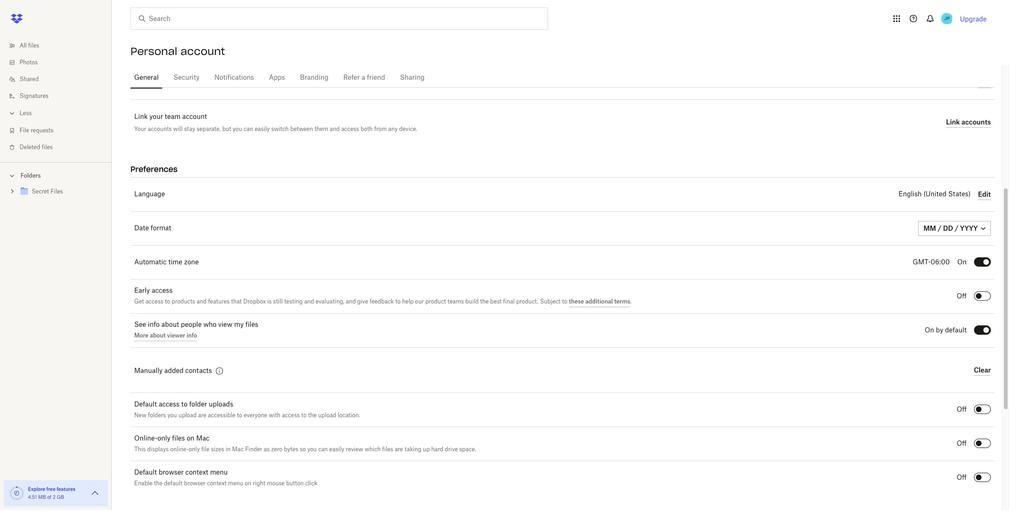 Task type: vqa. For each thing, say whether or not it's contained in the screenshot.
the Team member folder, Garyy Orlando "ROW"
no



Task type: locate. For each thing, give the bounding box(es) containing it.
who
[[204, 322, 217, 328]]

on for on by default
[[925, 327, 935, 334]]

sharing tab
[[397, 67, 429, 89]]

easily left switch
[[255, 125, 270, 132]]

info down the people
[[187, 332, 197, 339]]

link inside "button"
[[947, 118, 960, 126]]

on
[[958, 259, 967, 266], [925, 327, 935, 334]]

0 horizontal spatial default
[[164, 481, 183, 486]]

all
[[20, 43, 27, 48]]

stay
[[184, 125, 195, 132]]

1 vertical spatial you
[[168, 413, 177, 418]]

off for online-only files on mac
[[957, 441, 967, 447]]

the left the "best"
[[480, 299, 489, 304]]

/
[[938, 224, 942, 232], [955, 224, 959, 232]]

0 vertical spatial the
[[480, 299, 489, 304]]

notifications tab
[[211, 67, 258, 89]]

is
[[267, 299, 272, 304]]

0 horizontal spatial the
[[154, 481, 163, 486]]

4 off from the top
[[957, 475, 967, 481]]

your
[[149, 114, 163, 120]]

default up enable
[[134, 470, 157, 476]]

early access get access to products and features that dropbox is still testing and evaluating, and give feedback to help our product teams build the best final product. subject to these additional terms .
[[134, 288, 632, 305]]

to
[[165, 299, 170, 304], [396, 299, 401, 304], [562, 299, 568, 304], [181, 401, 188, 408], [237, 413, 242, 418], [301, 413, 307, 418]]

2
[[53, 495, 56, 500]]

edit
[[979, 190, 991, 198]]

security
[[174, 75, 200, 81]]

zero
[[271, 447, 283, 452]]

to up online-only files on mac this displays online-only file sizes in mac finder as zero bytes so you can easily review which files are taking up hard drive space.
[[301, 413, 307, 418]]

menu down sizes
[[210, 470, 228, 476]]

are
[[198, 413, 206, 418], [395, 447, 403, 452]]

1 horizontal spatial /
[[955, 224, 959, 232]]

0 vertical spatial info
[[148, 322, 160, 328]]

to left products
[[165, 299, 170, 304]]

account up security
[[181, 45, 225, 58]]

off
[[957, 293, 967, 300], [957, 407, 967, 413], [957, 441, 967, 447], [957, 475, 967, 481]]

the inside default browser context menu enable the default browser context menu on right mouse button click
[[154, 481, 163, 486]]

files up "online-"
[[172, 436, 185, 442]]

0 horizontal spatial link
[[134, 114, 148, 120]]

account up stay
[[182, 114, 207, 120]]

access right 'early'
[[152, 288, 173, 294]]

/ right dd
[[955, 224, 959, 232]]

build
[[466, 299, 479, 304]]

you inside online-only files on mac this displays online-only file sizes in mac finder as zero bytes so you can easily review which files are taking up hard drive space.
[[307, 447, 317, 452]]

upgrade
[[960, 15, 987, 23]]

2 vertical spatial you
[[307, 447, 317, 452]]

0 vertical spatial only
[[158, 436, 170, 442]]

sizes
[[211, 447, 224, 452]]

06:00
[[931, 259, 950, 266]]

0 horizontal spatial only
[[158, 436, 170, 442]]

1 vertical spatial features
[[57, 486, 75, 492]]

browser down "online-"
[[159, 470, 184, 476]]

1 vertical spatial info
[[187, 332, 197, 339]]

about
[[161, 322, 179, 328], [150, 332, 166, 339]]

browser down file
[[184, 481, 206, 486]]

in
[[226, 447, 231, 452]]

2 vertical spatial the
[[154, 481, 163, 486]]

1 vertical spatial menu
[[228, 481, 243, 486]]

0 horizontal spatial can
[[244, 125, 253, 132]]

on left right
[[245, 481, 251, 486]]

1 horizontal spatial only
[[189, 447, 200, 452]]

folders
[[21, 172, 41, 179]]

features up gb
[[57, 486, 75, 492]]

accounts inside "button"
[[962, 118, 991, 126]]

off for early access
[[957, 293, 967, 300]]

products
[[172, 299, 195, 304]]

1 vertical spatial personal
[[134, 79, 161, 86]]

team
[[165, 114, 181, 120]]

0 vertical spatial easily
[[255, 125, 270, 132]]

0 horizontal spatial on
[[925, 327, 935, 334]]

photos link
[[7, 54, 112, 71]]

can right so
[[318, 447, 328, 452]]

default
[[134, 401, 157, 408], [134, 470, 157, 476]]

secret
[[32, 189, 49, 194]]

drive
[[445, 447, 458, 452]]

list containing all files
[[0, 32, 112, 162]]

quota usage element
[[9, 486, 24, 501]]

mac up file
[[196, 436, 210, 442]]

1 vertical spatial mac
[[232, 447, 244, 452]]

0 vertical spatial you
[[233, 125, 242, 132]]

refer a friend tab
[[340, 67, 389, 89]]

menu
[[210, 470, 228, 476], [228, 481, 243, 486]]

1 horizontal spatial easily
[[329, 447, 345, 452]]

0 vertical spatial about
[[161, 322, 179, 328]]

shared link
[[7, 71, 112, 88]]

1 horizontal spatial on
[[245, 481, 251, 486]]

0 horizontal spatial on
[[187, 436, 195, 442]]

1 vertical spatial on
[[245, 481, 251, 486]]

default inside default browser context menu enable the default browser context menu on right mouse button click
[[164, 481, 183, 486]]

1 horizontal spatial on
[[958, 259, 967, 266]]

0 horizontal spatial mac
[[196, 436, 210, 442]]

0 vertical spatial on
[[187, 436, 195, 442]]

1 horizontal spatial accounts
[[962, 118, 991, 126]]

on inside default browser context menu enable the default browser context menu on right mouse button click
[[245, 481, 251, 486]]

2 horizontal spatial you
[[307, 447, 317, 452]]

up
[[423, 447, 430, 452]]

personal up "general"
[[131, 45, 177, 58]]

1 vertical spatial only
[[189, 447, 200, 452]]

early
[[134, 288, 150, 294]]

accounts for your
[[148, 125, 172, 132]]

1 vertical spatial default
[[164, 481, 183, 486]]

will
[[173, 125, 183, 132]]

you right so
[[307, 447, 317, 452]]

date
[[134, 225, 149, 232]]

1 vertical spatial about
[[150, 332, 166, 339]]

features inside explore free features 4.51 mb of 2 gb
[[57, 486, 75, 492]]

on left by
[[925, 327, 935, 334]]

3 off from the top
[[957, 441, 967, 447]]

1 vertical spatial default
[[134, 470, 157, 476]]

are left taking
[[395, 447, 403, 452]]

subject
[[540, 299, 561, 304]]

the up online-only files on mac this displays online-only file sizes in mac finder as zero bytes so you can easily review which files are taking up hard drive space.
[[308, 413, 317, 418]]

about right more
[[150, 332, 166, 339]]

list
[[0, 32, 112, 162]]

english (united states)
[[899, 191, 971, 198]]

can
[[244, 125, 253, 132], [318, 447, 328, 452]]

branding
[[300, 75, 329, 81]]

easily inside online-only files on mac this displays online-only file sizes in mac finder as zero bytes so you can easily review which files are taking up hard drive space.
[[329, 447, 345, 452]]

link
[[134, 114, 148, 120], [947, 118, 960, 126]]

1 vertical spatial easily
[[329, 447, 345, 452]]

manually added contacts
[[134, 368, 212, 374]]

device.
[[399, 125, 418, 132]]

yyyy
[[961, 224, 978, 232]]

dropbox
[[243, 299, 266, 304]]

more
[[134, 332, 149, 339]]

to left everyone
[[237, 413, 242, 418]]

features left that
[[208, 299, 230, 304]]

give
[[357, 299, 368, 304]]

all files
[[20, 43, 39, 48]]

0 vertical spatial can
[[244, 125, 253, 132]]

and
[[330, 125, 340, 132], [197, 299, 207, 304], [304, 299, 314, 304], [346, 299, 356, 304]]

0 vertical spatial personal
[[131, 45, 177, 58]]

upload
[[179, 413, 197, 418], [318, 413, 336, 418]]

only
[[158, 436, 170, 442], [189, 447, 200, 452]]

upload left 'location.'
[[318, 413, 336, 418]]

mac right in
[[232, 447, 244, 452]]

about up the more about viewer info button
[[161, 322, 179, 328]]

access up folders
[[159, 401, 180, 408]]

0 vertical spatial mac
[[196, 436, 210, 442]]

default right by
[[946, 327, 967, 334]]

files right the my
[[246, 322, 258, 328]]

menu left right
[[228, 481, 243, 486]]

by
[[936, 327, 944, 334]]

online-
[[134, 436, 158, 442]]

and right them
[[330, 125, 340, 132]]

1 horizontal spatial features
[[208, 299, 230, 304]]

0 vertical spatial on
[[958, 259, 967, 266]]

view
[[218, 322, 233, 328]]

upload down folder
[[179, 413, 197, 418]]

can right but
[[244, 125, 253, 132]]

zone
[[184, 259, 199, 266]]

0 vertical spatial features
[[208, 299, 230, 304]]

2 off from the top
[[957, 407, 967, 413]]

the inside early access get access to products and features that dropbox is still testing and evaluating, and give feedback to help our product teams build the best final product. subject to these additional terms .
[[480, 299, 489, 304]]

0 vertical spatial are
[[198, 413, 206, 418]]

explore
[[28, 486, 45, 492]]

0 horizontal spatial accounts
[[148, 125, 172, 132]]

0 horizontal spatial /
[[938, 224, 942, 232]]

0 vertical spatial account
[[181, 45, 225, 58]]

general tab
[[131, 67, 162, 89]]

0 horizontal spatial easily
[[255, 125, 270, 132]]

of
[[47, 495, 51, 500]]

1 horizontal spatial upload
[[318, 413, 336, 418]]

context down file
[[185, 470, 208, 476]]

file requests link
[[7, 122, 112, 139]]

0 horizontal spatial you
[[168, 413, 177, 418]]

you right folders
[[168, 413, 177, 418]]

0 horizontal spatial info
[[148, 322, 160, 328]]

the right enable
[[154, 481, 163, 486]]

0 vertical spatial menu
[[210, 470, 228, 476]]

off for default browser context menu
[[957, 475, 967, 481]]

new
[[134, 413, 146, 418]]

on right 06:00
[[958, 259, 967, 266]]

from
[[374, 125, 387, 132]]

so
[[300, 447, 306, 452]]

1 horizontal spatial the
[[308, 413, 317, 418]]

see info about people who view my files more about viewer info
[[134, 322, 258, 339]]

1 vertical spatial the
[[308, 413, 317, 418]]

viewer
[[167, 332, 185, 339]]

1 default from the top
[[134, 401, 157, 408]]

that
[[231, 299, 242, 304]]

easily left review
[[329, 447, 345, 452]]

1 vertical spatial can
[[318, 447, 328, 452]]

you right but
[[233, 125, 242, 132]]

are down folder
[[198, 413, 206, 418]]

review
[[346, 447, 363, 452]]

1 horizontal spatial can
[[318, 447, 328, 452]]

link your team account
[[134, 114, 207, 120]]

0 horizontal spatial upload
[[179, 413, 197, 418]]

1 horizontal spatial you
[[233, 125, 242, 132]]

info right 'see'
[[148, 322, 160, 328]]

1 horizontal spatial link
[[947, 118, 960, 126]]

accessible
[[208, 413, 236, 418]]

accounts for link
[[962, 118, 991, 126]]

2 default from the top
[[134, 470, 157, 476]]

default up new
[[134, 401, 157, 408]]

/ left dd
[[938, 224, 942, 232]]

dropbox image
[[7, 9, 26, 28]]

1 off from the top
[[957, 293, 967, 300]]

1 horizontal spatial default
[[946, 327, 967, 334]]

1 vertical spatial are
[[395, 447, 403, 452]]

personal left email
[[134, 79, 161, 86]]

2 horizontal spatial the
[[480, 299, 489, 304]]

1 horizontal spatial mac
[[232, 447, 244, 452]]

default inside default access to folder uploads new folders you upload are accessible to everyone with access to the upload location.
[[134, 401, 157, 408]]

1 horizontal spatial are
[[395, 447, 403, 452]]

default right enable
[[164, 481, 183, 486]]

gb
[[57, 495, 64, 500]]

0 vertical spatial default
[[134, 401, 157, 408]]

1 upload from the left
[[179, 413, 197, 418]]

button
[[286, 481, 304, 486]]

access right get
[[146, 299, 163, 304]]

on up "online-"
[[187, 436, 195, 442]]

personal
[[131, 45, 177, 58], [134, 79, 161, 86]]

default inside default browser context menu enable the default browser context menu on right mouse button click
[[134, 470, 157, 476]]

switch
[[271, 125, 289, 132]]

1 vertical spatial context
[[207, 481, 227, 486]]

0 horizontal spatial features
[[57, 486, 75, 492]]

tab list
[[131, 65, 995, 89]]

only up the displays
[[158, 436, 170, 442]]

on
[[187, 436, 195, 442], [245, 481, 251, 486]]

context down sizes
[[207, 481, 227, 486]]

default
[[946, 327, 967, 334], [164, 481, 183, 486]]

0 horizontal spatial are
[[198, 413, 206, 418]]

only left file
[[189, 447, 200, 452]]

1 horizontal spatial info
[[187, 332, 197, 339]]

right
[[253, 481, 266, 486]]

1 vertical spatial on
[[925, 327, 935, 334]]

browser
[[159, 470, 184, 476], [184, 481, 206, 486]]

default browser context menu enable the default browser context menu on right mouse button click
[[134, 470, 318, 486]]



Task type: describe. For each thing, give the bounding box(es) containing it.
separate,
[[197, 125, 221, 132]]

on for on
[[958, 259, 967, 266]]

photos
[[20, 60, 38, 65]]

evaluating,
[[316, 299, 344, 304]]

deleted files
[[20, 145, 53, 150]]

1 horizontal spatial menu
[[228, 481, 243, 486]]

mm / dd / yyyy
[[924, 224, 978, 232]]

and right testing
[[304, 299, 314, 304]]

jp
[[945, 15, 950, 21]]

0 vertical spatial context
[[185, 470, 208, 476]]

everyone
[[244, 413, 267, 418]]

best
[[490, 299, 502, 304]]

default for default access to folder uploads
[[134, 401, 157, 408]]

the inside default access to folder uploads new folders you upload are accessible to everyone with access to the upload location.
[[308, 413, 317, 418]]

default access to folder uploads new folders you upload are accessible to everyone with access to the upload location.
[[134, 401, 360, 418]]

Search text field
[[149, 14, 529, 24]]

access left both on the left of page
[[341, 125, 359, 132]]

to left folder
[[181, 401, 188, 408]]

clear
[[974, 366, 991, 374]]

manually
[[134, 368, 163, 374]]

apps tab
[[265, 67, 289, 89]]

you inside default access to folder uploads new folders you upload are accessible to everyone with access to the upload location.
[[168, 413, 177, 418]]

clear button
[[974, 365, 991, 376]]

features inside early access get access to products and features that dropbox is still testing and evaluating, and give feedback to help our product teams build the best final product. subject to these additional terms .
[[208, 299, 230, 304]]

0 horizontal spatial menu
[[210, 470, 228, 476]]

deleted files link
[[7, 139, 112, 156]]

mouse
[[267, 481, 285, 486]]

1 / from the left
[[938, 224, 942, 232]]

still
[[273, 299, 283, 304]]

mm / dd / yyyy button
[[918, 221, 991, 236]]

bytes
[[284, 447, 298, 452]]

files right all
[[28, 43, 39, 48]]

access right with
[[282, 413, 300, 418]]

signatures link
[[7, 88, 112, 104]]

which
[[365, 447, 381, 452]]

taking
[[405, 447, 422, 452]]

2 / from the left
[[955, 224, 959, 232]]

these additional terms button
[[569, 296, 631, 307]]

.
[[631, 299, 632, 304]]

testing
[[284, 299, 303, 304]]

date format
[[134, 225, 171, 232]]

0 vertical spatial browser
[[159, 470, 184, 476]]

files right deleted
[[42, 145, 53, 150]]

mm
[[924, 224, 937, 232]]

are inside default access to folder uploads new folders you upload are accessible to everyone with access to the upload location.
[[198, 413, 206, 418]]

secret files link
[[19, 186, 104, 198]]

as
[[264, 447, 270, 452]]

product.
[[517, 299, 539, 304]]

but
[[222, 125, 231, 132]]

are inside online-only files on mac this displays online-only file sizes in mac finder as zero bytes so you can easily review which files are taking up hard drive space.
[[395, 447, 403, 452]]

see
[[134, 322, 146, 328]]

signatures
[[20, 93, 49, 99]]

personal email
[[134, 79, 180, 86]]

1 vertical spatial browser
[[184, 481, 206, 486]]

english
[[899, 191, 922, 198]]

gmt-06:00
[[913, 259, 950, 266]]

upgrade link
[[960, 15, 987, 23]]

file
[[20, 128, 29, 133]]

default for default browser context menu
[[134, 470, 157, 476]]

on by default
[[925, 327, 967, 334]]

personal for personal email
[[134, 79, 161, 86]]

edit button
[[979, 189, 991, 200]]

0 vertical spatial default
[[946, 327, 967, 334]]

files inside see info about people who view my files more about viewer info
[[246, 322, 258, 328]]

language
[[134, 191, 165, 198]]

refer
[[344, 75, 360, 81]]

more about viewer info button
[[134, 330, 197, 341]]

less
[[20, 111, 32, 116]]

teams
[[448, 299, 464, 304]]

my
[[234, 322, 244, 328]]

friend
[[367, 75, 385, 81]]

folders button
[[0, 168, 112, 182]]

this
[[134, 447, 146, 452]]

mb
[[38, 495, 46, 500]]

feedback
[[370, 299, 394, 304]]

finder
[[245, 447, 262, 452]]

a
[[362, 75, 365, 81]]

email
[[163, 79, 180, 86]]

contacts
[[185, 368, 212, 374]]

4.51
[[28, 495, 37, 500]]

deleted
[[20, 145, 40, 150]]

and left give at left
[[346, 299, 356, 304]]

states)
[[949, 191, 971, 198]]

apps
[[269, 75, 285, 81]]

between
[[290, 125, 313, 132]]

2 upload from the left
[[318, 413, 336, 418]]

shared
[[20, 76, 39, 82]]

these
[[569, 298, 584, 305]]

link for link accounts
[[947, 118, 960, 126]]

off for default access to folder uploads
[[957, 407, 967, 413]]

general
[[134, 75, 159, 81]]

automatic
[[134, 259, 167, 266]]

on inside online-only files on mac this displays online-only file sizes in mac finder as zero bytes so you can easily review which files are taking up hard drive space.
[[187, 436, 195, 442]]

your accounts will stay separate, but you can easily switch between them and access both from any device.
[[134, 125, 418, 132]]

gmt-
[[913, 259, 931, 266]]

less image
[[7, 109, 17, 118]]

our
[[415, 299, 424, 304]]

added
[[164, 368, 184, 374]]

files right which
[[382, 447, 393, 452]]

to left help
[[396, 299, 401, 304]]

refer a friend
[[344, 75, 385, 81]]

secret files
[[32, 189, 63, 194]]

any
[[388, 125, 398, 132]]

personal account
[[131, 45, 225, 58]]

hard
[[431, 447, 444, 452]]

1 vertical spatial account
[[182, 114, 207, 120]]

them
[[315, 125, 328, 132]]

link accounts button
[[947, 117, 991, 128]]

and right products
[[197, 299, 207, 304]]

branding tab
[[296, 67, 332, 89]]

to left these
[[562, 299, 568, 304]]

additional
[[586, 298, 613, 305]]

file
[[201, 447, 210, 452]]

security tab
[[170, 67, 203, 89]]

automatic time zone
[[134, 259, 199, 266]]

link for link your team account
[[134, 114, 148, 120]]

tab list containing general
[[131, 65, 995, 89]]

can inside online-only files on mac this displays online-only file sizes in mac finder as zero bytes so you can easily review which files are taking up hard drive space.
[[318, 447, 328, 452]]

notifications
[[215, 75, 254, 81]]

personal for personal account
[[131, 45, 177, 58]]



